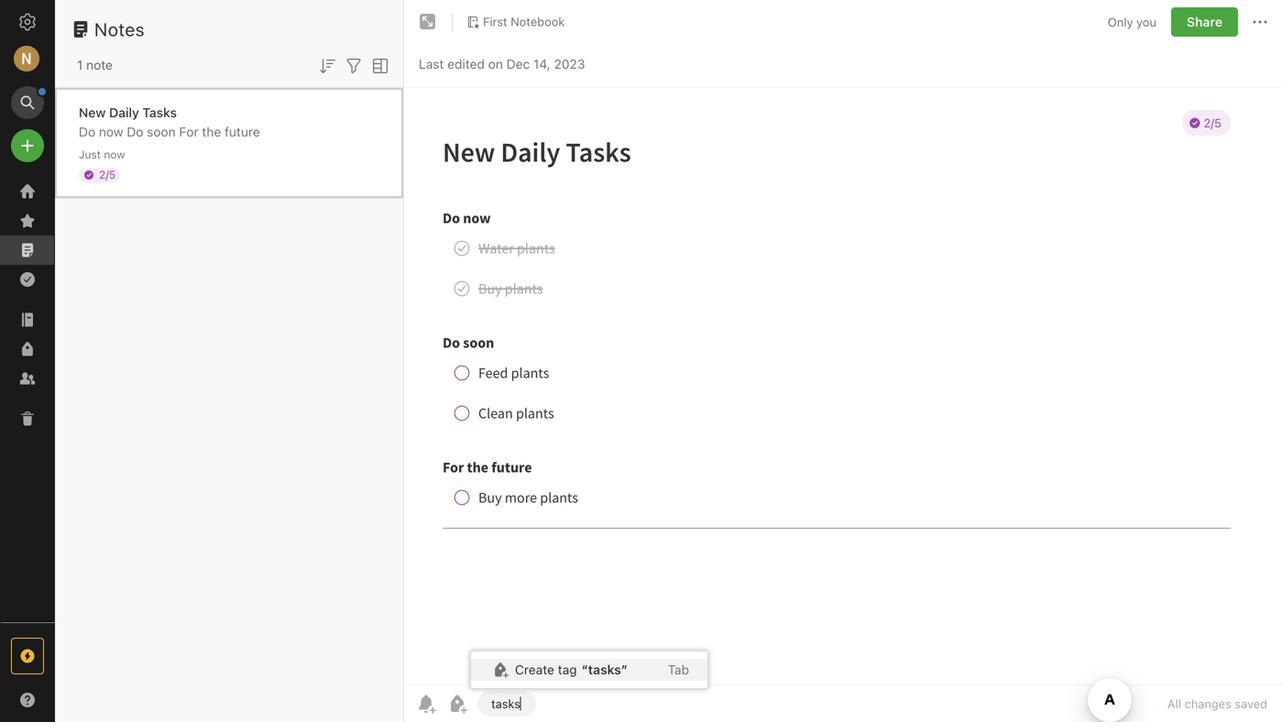 Task type: locate. For each thing, give the bounding box(es) containing it.
note
[[86, 57, 113, 72]]

1
[[77, 57, 83, 72]]

now for do
[[99, 124, 123, 139]]

new
[[79, 105, 106, 120]]

do
[[79, 124, 95, 139], [127, 124, 143, 139]]

note window element
[[404, 0, 1282, 722]]

notebook
[[511, 15, 565, 29]]

2/5
[[99, 168, 116, 181]]

0 horizontal spatial do
[[79, 124, 95, 139]]

Account field
[[0, 40, 55, 77]]

share button
[[1171, 7, 1238, 37]]

new daily tasks
[[79, 105, 177, 120]]

View options field
[[365, 53, 391, 77]]

do down new
[[79, 124, 95, 139]]

now
[[99, 124, 123, 139], [104, 148, 125, 161]]

last
[[419, 56, 444, 71]]

1 note
[[77, 57, 113, 72]]

all
[[1167, 697, 1181, 711]]

add a reminder image
[[415, 693, 437, 715]]

tree
[[0, 177, 55, 621]]

future
[[225, 124, 260, 139]]

first
[[483, 15, 507, 29]]

2 do from the left
[[127, 124, 143, 139]]

Add filters field
[[343, 53, 365, 77]]

only you
[[1108, 15, 1156, 29]]

2023
[[554, 56, 585, 71]]

Sort options field
[[316, 53, 338, 77]]

create tag
[[515, 662, 577, 677]]

Note Editor text field
[[404, 88, 1282, 685]]

settings image
[[16, 11, 38, 33]]

1 horizontal spatial do
[[127, 124, 143, 139]]

on
[[488, 56, 503, 71]]

soon
[[147, 124, 176, 139]]

now down daily
[[99, 124, 123, 139]]

now up 2/5
[[104, 148, 125, 161]]

14,
[[533, 56, 551, 71]]

tab
[[668, 662, 689, 677]]

last edited on dec 14, 2023
[[419, 56, 585, 71]]

notes
[[94, 18, 145, 40]]

tag
[[558, 662, 577, 677]]

just
[[79, 148, 101, 161]]

0 vertical spatial now
[[99, 124, 123, 139]]

daily
[[109, 105, 139, 120]]

WHAT'S NEW field
[[0, 685, 55, 715]]

do down new daily tasks
[[127, 124, 143, 139]]

first notebook button
[[460, 9, 571, 35]]

1 vertical spatial now
[[104, 148, 125, 161]]



Task type: describe. For each thing, give the bounding box(es) containing it.
first notebook
[[483, 15, 565, 29]]

do now do soon for the future
[[79, 124, 260, 139]]

add filters image
[[343, 55, 365, 77]]

create
[[515, 662, 554, 677]]

note list element
[[55, 0, 404, 722]]

more actions image
[[1249, 11, 1271, 33]]

account image
[[14, 46, 39, 71]]

you
[[1136, 15, 1156, 29]]

click to expand image
[[47, 688, 61, 710]]

tasks
[[142, 105, 177, 120]]

add tag image
[[446, 693, 468, 715]]

all changes saved
[[1167, 697, 1267, 711]]

dec
[[506, 56, 530, 71]]

expand note image
[[417, 11, 439, 33]]

for
[[179, 124, 198, 139]]

share
[[1187, 14, 1222, 29]]

only
[[1108, 15, 1133, 29]]

the
[[202, 124, 221, 139]]

now for just
[[104, 148, 125, 161]]

saved
[[1235, 697, 1267, 711]]

tasks
[[588, 662, 621, 677]]

just now
[[79, 148, 125, 161]]

changes
[[1185, 697, 1232, 711]]

More actions field
[[1249, 7, 1271, 37]]

upgrade image
[[16, 645, 38, 667]]

edited
[[447, 56, 485, 71]]

1 do from the left
[[79, 124, 95, 139]]

home image
[[16, 181, 38, 203]]



Task type: vqa. For each thing, say whether or not it's contained in the screenshot.
Dec
yes



